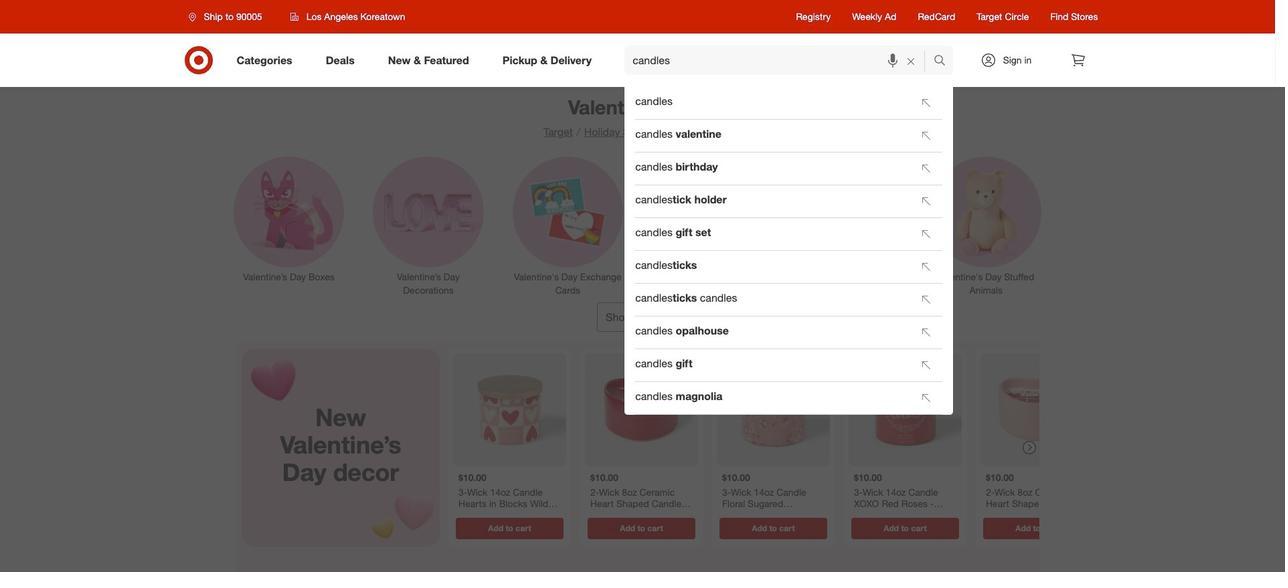 Task type: describe. For each thing, give the bounding box(es) containing it.
2-wick 8oz ceramic heart shaped candle traditional red - threshold™ image
[[585, 353, 698, 466]]

What can we help you find? suggestions appear below search field
[[625, 46, 937, 75]]

3-wick 14oz candle floral sugared watermelon - threshold™ image
[[717, 353, 830, 466]]

3-wick 14oz candle xoxo red roses - threshold™ image
[[849, 353, 962, 466]]



Task type: vqa. For each thing, say whether or not it's contained in the screenshot.
Sign in
no



Task type: locate. For each thing, give the bounding box(es) containing it.
2-wick 8oz ceramic heart shaped candle casual pink - threshold™ image
[[980, 353, 1094, 466]]

carousel region
[[236, 342, 1099, 552]]

3-wick 14oz candle hearts in blocks wild berries and verbena - threshold™ image
[[453, 353, 566, 466]]



